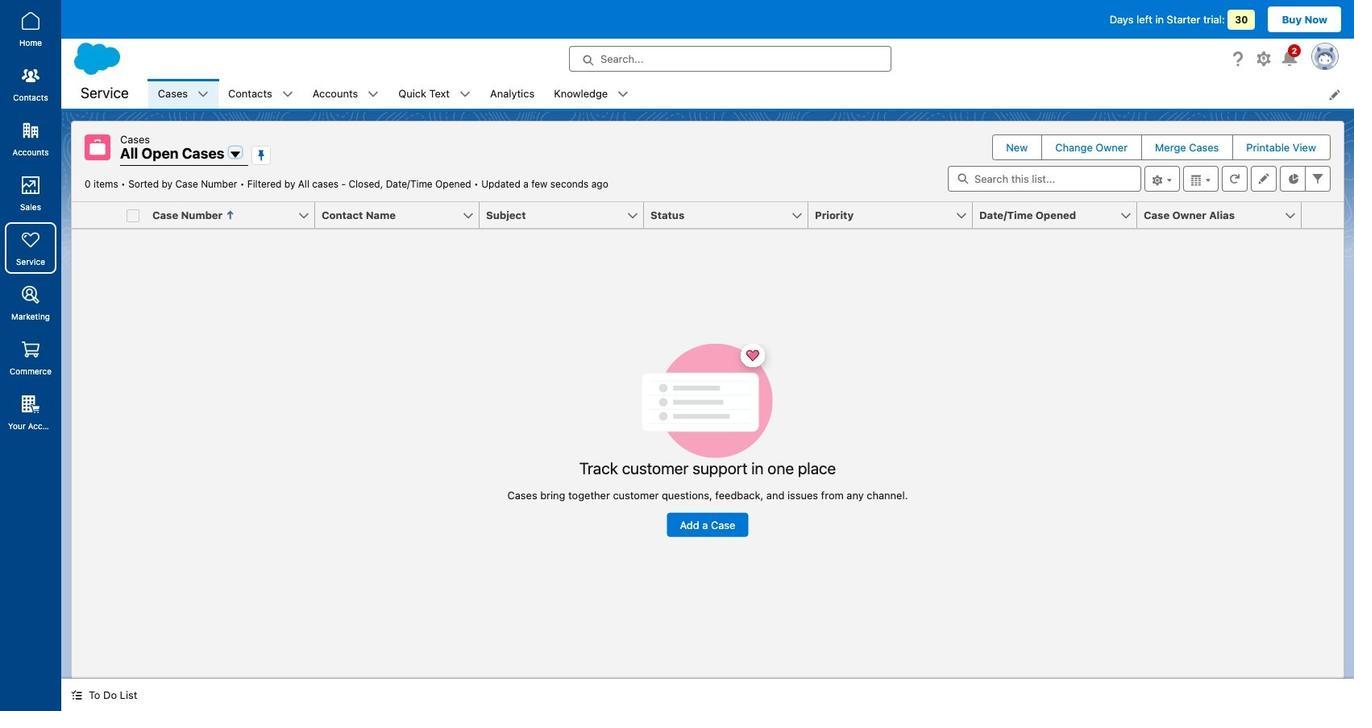 Task type: locate. For each thing, give the bounding box(es) containing it.
1 horizontal spatial text default image
[[618, 89, 629, 100]]

text default image
[[282, 89, 293, 100], [618, 89, 629, 100]]

item number element
[[72, 202, 120, 229]]

text default image for 4th list item from the right
[[282, 89, 293, 100]]

case owner alias element
[[1137, 202, 1312, 229]]

status
[[507, 344, 908, 537]]

text default image for first list item from the left
[[198, 89, 209, 100]]

text default image for 3rd list item from left
[[368, 89, 379, 100]]

priority element
[[809, 202, 983, 229]]

cell inside all open cases|cases|list view element
[[120, 202, 146, 229]]

action element
[[1302, 202, 1344, 229]]

0 horizontal spatial text default image
[[282, 89, 293, 100]]

Search All Open Cases list view. search field
[[948, 166, 1141, 192]]

contact name element
[[315, 202, 489, 229]]

text default image for 4th list item from left
[[460, 89, 471, 100]]

1 text default image from the left
[[282, 89, 293, 100]]

list item
[[148, 79, 218, 109], [218, 79, 303, 109], [303, 79, 389, 109], [389, 79, 480, 109], [544, 79, 639, 109]]

date/time opened element
[[973, 202, 1147, 229]]

1 list item from the left
[[148, 79, 218, 109]]

case number element
[[146, 202, 325, 229]]

list
[[148, 79, 1354, 109]]

text default image
[[198, 89, 209, 100], [368, 89, 379, 100], [460, 89, 471, 100], [71, 690, 82, 702]]

5 list item from the left
[[544, 79, 639, 109]]

all open cases|cases|list view element
[[71, 121, 1345, 680]]

cell
[[120, 202, 146, 229]]

2 text default image from the left
[[618, 89, 629, 100]]



Task type: vqa. For each thing, say whether or not it's contained in the screenshot.
the leftmost text default icon
yes



Task type: describe. For each thing, give the bounding box(es) containing it.
3 list item from the left
[[303, 79, 389, 109]]

all open cases status
[[85, 178, 481, 190]]

4 list item from the left
[[389, 79, 480, 109]]

subject element
[[480, 202, 654, 229]]

item number image
[[72, 202, 120, 228]]

status element
[[644, 202, 818, 229]]

action image
[[1302, 202, 1344, 228]]

text default image for first list item from right
[[618, 89, 629, 100]]

2 list item from the left
[[218, 79, 303, 109]]



